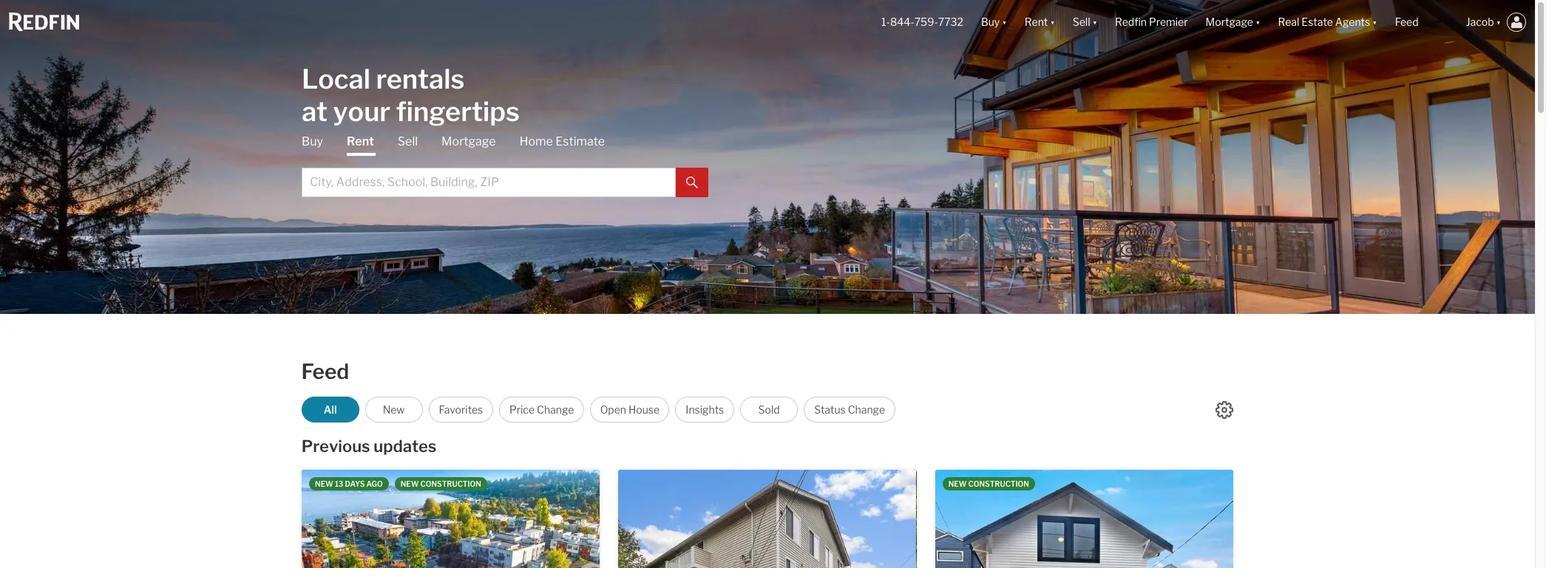 Task type: describe. For each thing, give the bounding box(es) containing it.
1 new from the left
[[315, 480, 333, 489]]

redfin premier button
[[1107, 0, 1197, 44]]

updates
[[374, 437, 437, 456]]

price
[[510, 404, 535, 416]]

status change
[[815, 404, 885, 416]]

Status Change radio
[[804, 397, 896, 423]]

mortgage ▾
[[1206, 16, 1261, 28]]

3 photo of 1942 b 5th ave w, seattle, wa 98119 image from the left
[[1234, 470, 1532, 569]]

1-844-759-7732 link
[[882, 16, 964, 28]]

home estimate link
[[520, 134, 605, 150]]

feed button
[[1387, 0, 1458, 44]]

Insights radio
[[676, 397, 735, 423]]

mortgage link
[[442, 134, 496, 150]]

insights
[[686, 404, 724, 416]]

1-
[[882, 16, 891, 28]]

1 photo of 1942 b 5th ave w, seattle, wa 98119 image from the left
[[637, 470, 936, 569]]

1-844-759-7732
[[882, 16, 964, 28]]

2 photo of 3015 61st ave sw unit b, seattle, wa 98116 image from the left
[[302, 470, 600, 569]]

real estate agents ▾ link
[[1279, 0, 1378, 44]]

sell ▾ button
[[1073, 0, 1098, 44]]

option group containing all
[[301, 397, 896, 423]]

▾ for rent ▾
[[1051, 16, 1055, 28]]

▾ for jacob ▾
[[1497, 16, 1502, 28]]

submit search image
[[686, 177, 698, 189]]

jacob
[[1467, 16, 1495, 28]]

rent link
[[347, 134, 374, 156]]

rent ▾
[[1025, 16, 1055, 28]]

your
[[333, 95, 391, 128]]

mortgage for mortgage
[[442, 134, 496, 148]]

buy ▾ button
[[973, 0, 1016, 44]]

1 photo of 1701 16th ave s unit c, seattle, wa 98144 image from the left
[[321, 470, 619, 569]]

new 13 days ago
[[315, 480, 383, 489]]

premier
[[1150, 16, 1188, 28]]

price change
[[510, 404, 574, 416]]

Favorites radio
[[429, 397, 493, 423]]

rent ▾ button
[[1016, 0, 1064, 44]]

buy link
[[302, 134, 323, 150]]

All radio
[[301, 397, 359, 423]]

rent for rent ▾
[[1025, 16, 1048, 28]]

2 photo of 1942 b 5th ave w, seattle, wa 98119 image from the left
[[935, 470, 1234, 569]]

house
[[629, 404, 660, 416]]

3 photo of 3015 61st ave sw unit b, seattle, wa 98116 image from the left
[[600, 470, 898, 569]]

tab list containing buy
[[302, 134, 709, 197]]

ago
[[366, 480, 383, 489]]

2 new construction from the left
[[949, 480, 1030, 489]]

▾ for sell ▾
[[1093, 16, 1098, 28]]

all
[[324, 404, 337, 416]]

5 ▾ from the left
[[1373, 16, 1378, 28]]

2 new from the left
[[401, 480, 419, 489]]



Task type: locate. For each thing, give the bounding box(es) containing it.
2 photo of 1701 16th ave s unit c, seattle, wa 98144 image from the left
[[619, 470, 917, 569]]

sell link
[[398, 134, 418, 150]]

1 horizontal spatial feed
[[1396, 16, 1419, 28]]

rent inside dropdown button
[[1025, 16, 1048, 28]]

mortgage for mortgage ▾
[[1206, 16, 1254, 28]]

buy ▾
[[982, 16, 1007, 28]]

0 vertical spatial rent
[[1025, 16, 1048, 28]]

fingertips
[[396, 95, 520, 128]]

change right status
[[848, 404, 885, 416]]

new
[[383, 404, 405, 416]]

3 photo of 1701 16th ave s unit c, seattle, wa 98144 image from the left
[[917, 470, 1215, 569]]

real estate agents ▾ button
[[1270, 0, 1387, 44]]

buy inside dropdown button
[[982, 16, 1000, 28]]

0 horizontal spatial construction
[[421, 480, 481, 489]]

feed
[[1396, 16, 1419, 28], [301, 359, 349, 385]]

▾
[[1002, 16, 1007, 28], [1051, 16, 1055, 28], [1093, 16, 1098, 28], [1256, 16, 1261, 28], [1373, 16, 1378, 28], [1497, 16, 1502, 28]]

▾ right the jacob
[[1497, 16, 1502, 28]]

photo of 1701 16th ave s unit c, seattle, wa 98144 image
[[321, 470, 619, 569], [619, 470, 917, 569], [917, 470, 1215, 569]]

local
[[302, 63, 371, 95]]

▾ for mortgage ▾
[[1256, 16, 1261, 28]]

sell right rent ▾
[[1073, 16, 1091, 28]]

1 construction from the left
[[421, 480, 481, 489]]

rent
[[1025, 16, 1048, 28], [347, 134, 374, 148]]

0 horizontal spatial new construction
[[401, 480, 481, 489]]

new
[[315, 480, 333, 489], [401, 480, 419, 489], [949, 480, 967, 489]]

photo of 3015 61st ave sw unit b, seattle, wa 98116 image
[[4, 470, 302, 569], [302, 470, 600, 569], [600, 470, 898, 569]]

1 vertical spatial rent
[[347, 134, 374, 148]]

sell inside dropdown button
[[1073, 16, 1091, 28]]

0 horizontal spatial change
[[537, 404, 574, 416]]

Open House radio
[[590, 397, 670, 423]]

0 horizontal spatial mortgage
[[442, 134, 496, 148]]

4 ▾ from the left
[[1256, 16, 1261, 28]]

1 ▾ from the left
[[1002, 16, 1007, 28]]

0 vertical spatial sell
[[1073, 16, 1091, 28]]

▾ for buy ▾
[[1002, 16, 1007, 28]]

agents
[[1336, 16, 1371, 28]]

home
[[520, 134, 553, 148]]

1 horizontal spatial sell
[[1073, 16, 1091, 28]]

feed right agents
[[1396, 16, 1419, 28]]

previous
[[302, 437, 370, 456]]

photo of 1942 b 5th ave w, seattle, wa 98119 image
[[637, 470, 936, 569], [935, 470, 1234, 569], [1234, 470, 1532, 569]]

2 construction from the left
[[969, 480, 1030, 489]]

favorites
[[439, 404, 483, 416]]

0 vertical spatial mortgage
[[1206, 16, 1254, 28]]

real estate agents ▾
[[1279, 16, 1378, 28]]

home estimate
[[520, 134, 605, 148]]

new construction
[[401, 480, 481, 489], [949, 480, 1030, 489]]

▾ left sell ▾
[[1051, 16, 1055, 28]]

City, Address, School, Building, ZIP search field
[[302, 168, 676, 197]]

construction
[[421, 480, 481, 489], [969, 480, 1030, 489]]

rent ▾ button
[[1025, 0, 1055, 44]]

0 vertical spatial buy
[[982, 16, 1000, 28]]

buy right "7732"
[[982, 16, 1000, 28]]

1 change from the left
[[537, 404, 574, 416]]

1 new construction from the left
[[401, 480, 481, 489]]

▾ right agents
[[1373, 16, 1378, 28]]

0 horizontal spatial feed
[[301, 359, 349, 385]]

1 horizontal spatial change
[[848, 404, 885, 416]]

▾ left redfin
[[1093, 16, 1098, 28]]

mortgage ▾ button
[[1197, 0, 1270, 44]]

2 change from the left
[[848, 404, 885, 416]]

redfin
[[1115, 16, 1147, 28]]

rent for rent
[[347, 134, 374, 148]]

tab list
[[302, 134, 709, 197]]

redfin premier
[[1115, 16, 1188, 28]]

mortgage left real
[[1206, 16, 1254, 28]]

1 horizontal spatial new
[[401, 480, 419, 489]]

jacob ▾
[[1467, 16, 1502, 28]]

2 ▾ from the left
[[1051, 16, 1055, 28]]

sell ▾
[[1073, 16, 1098, 28]]

Price Change radio
[[499, 397, 585, 423]]

real
[[1279, 16, 1300, 28]]

0 vertical spatial feed
[[1396, 16, 1419, 28]]

sell for sell ▾
[[1073, 16, 1091, 28]]

at
[[302, 95, 328, 128]]

1 vertical spatial feed
[[301, 359, 349, 385]]

change right price
[[537, 404, 574, 416]]

844-
[[890, 16, 915, 28]]

mortgage inside mortgage ▾ dropdown button
[[1206, 16, 1254, 28]]

1 vertical spatial sell
[[398, 134, 418, 148]]

6 ▾ from the left
[[1497, 16, 1502, 28]]

3 new from the left
[[949, 480, 967, 489]]

local rentals at your fingertips
[[302, 63, 520, 128]]

buy down at
[[302, 134, 323, 148]]

1 horizontal spatial mortgage
[[1206, 16, 1254, 28]]

sell ▾ button
[[1064, 0, 1107, 44]]

previous updates
[[302, 437, 437, 456]]

0 horizontal spatial sell
[[398, 134, 418, 148]]

Sold radio
[[741, 397, 798, 423]]

buy for buy
[[302, 134, 323, 148]]

buy for buy ▾
[[982, 16, 1000, 28]]

mortgage down fingertips
[[442, 134, 496, 148]]

feed up 'all'
[[301, 359, 349, 385]]

3 ▾ from the left
[[1093, 16, 1098, 28]]

rent right "buy ▾"
[[1025, 16, 1048, 28]]

sold
[[759, 404, 780, 416]]

change for status change
[[848, 404, 885, 416]]

7732
[[939, 16, 964, 28]]

1 horizontal spatial new construction
[[949, 480, 1030, 489]]

buy
[[982, 16, 1000, 28], [302, 134, 323, 148]]

0 horizontal spatial rent
[[347, 134, 374, 148]]

sell
[[1073, 16, 1091, 28], [398, 134, 418, 148]]

mortgage
[[1206, 16, 1254, 28], [442, 134, 496, 148]]

feed inside feed button
[[1396, 16, 1419, 28]]

estimate
[[556, 134, 605, 148]]

open
[[600, 404, 627, 416]]

New radio
[[365, 397, 423, 423]]

1 vertical spatial buy
[[302, 134, 323, 148]]

buy ▾ button
[[982, 0, 1007, 44]]

open house
[[600, 404, 660, 416]]

1 horizontal spatial construction
[[969, 480, 1030, 489]]

change for price change
[[537, 404, 574, 416]]

13
[[335, 480, 344, 489]]

status
[[815, 404, 846, 416]]

option group
[[301, 397, 896, 423]]

1 horizontal spatial rent
[[1025, 16, 1048, 28]]

sell for sell
[[398, 134, 418, 148]]

change
[[537, 404, 574, 416], [848, 404, 885, 416]]

759-
[[915, 16, 939, 28]]

0 horizontal spatial buy
[[302, 134, 323, 148]]

▾ left rent ▾
[[1002, 16, 1007, 28]]

mortgage ▾ button
[[1206, 0, 1261, 44]]

rent down your
[[347, 134, 374, 148]]

1 horizontal spatial buy
[[982, 16, 1000, 28]]

1 photo of 3015 61st ave sw unit b, seattle, wa 98116 image from the left
[[4, 470, 302, 569]]

0 horizontal spatial new
[[315, 480, 333, 489]]

days
[[345, 480, 365, 489]]

▾ left real
[[1256, 16, 1261, 28]]

1 vertical spatial mortgage
[[442, 134, 496, 148]]

rentals
[[376, 63, 465, 95]]

2 horizontal spatial new
[[949, 480, 967, 489]]

sell down local rentals at your fingertips
[[398, 134, 418, 148]]

estate
[[1302, 16, 1333, 28]]



Task type: vqa. For each thing, say whether or not it's contained in the screenshot.
Buy ▾ button
yes



